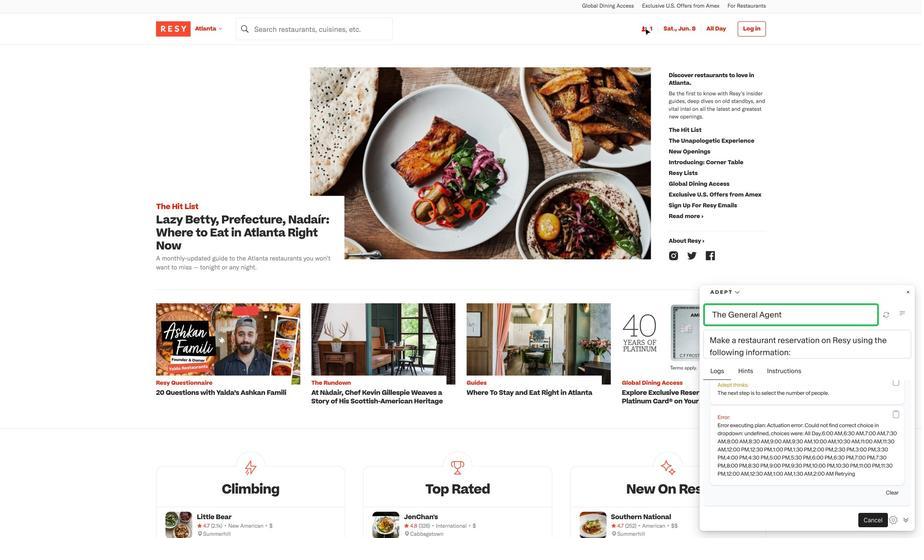 Task type: vqa. For each thing, say whether or not it's contained in the screenshot.
2nd 4.7 out of 5 stars Image
yes



Task type: locate. For each thing, give the bounding box(es) containing it.
0 horizontal spatial 4.7 out of 5 stars image
[[197, 522, 210, 530]]

lazy betty, prefecture, nadaír: where to eat in atlanta right now - a monthly-updated guide to the atlanta restaurants you won't want to miss — tonight or any night. element
[[156, 67, 665, 276]]

a monthly-updated guide to the atlanta restaurants you won't want to miss — tonight or any night. element
[[156, 254, 338, 272]]

resy blog content element
[[156, 45, 767, 415]]

4.7 out of 5 stars image
[[197, 522, 210, 530], [611, 522, 624, 530]]

None field
[[236, 18, 393, 40]]

1 horizontal spatial 4.7 out of 5 stars image
[[611, 522, 624, 530]]



Task type: describe. For each thing, give the bounding box(es) containing it.
1 4.7 out of 5 stars image from the left
[[197, 522, 210, 530]]

Search restaurants, cuisines, etc. text field
[[236, 18, 393, 40]]

about resy, statistics, and social media links element
[[665, 67, 767, 276]]

2 4.7 out of 5 stars image from the left
[[611, 522, 624, 530]]

4.8 out of 5 stars image
[[404, 522, 418, 530]]



